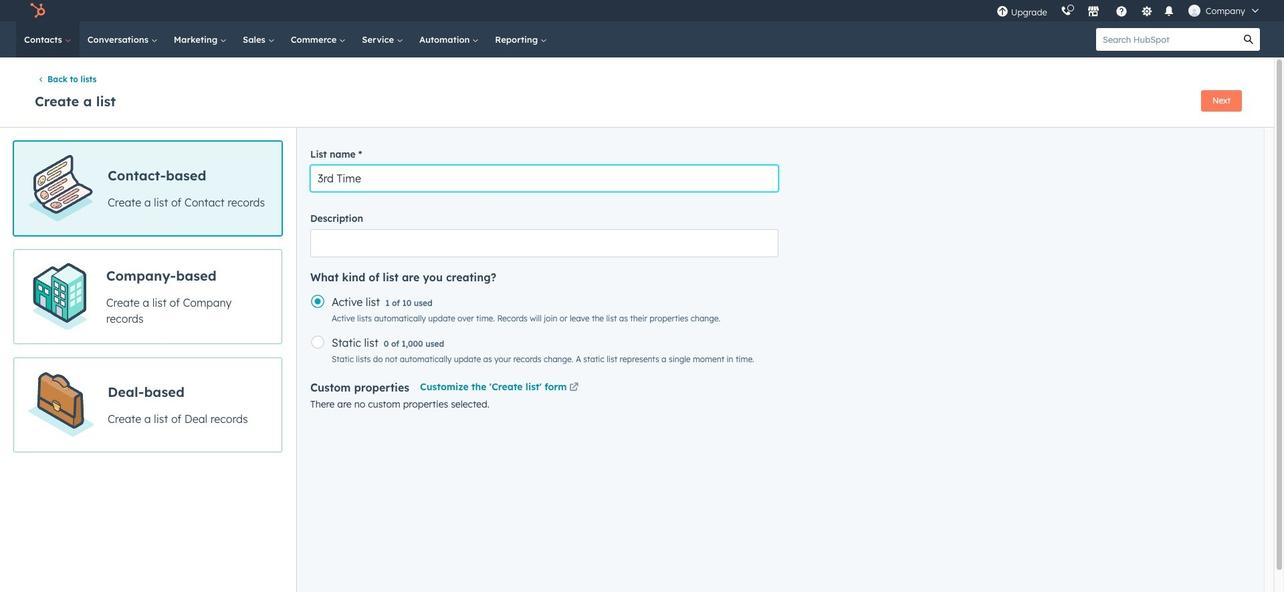 Task type: describe. For each thing, give the bounding box(es) containing it.
marketplaces image
[[1088, 6, 1100, 18]]

List name text field
[[310, 165, 779, 192]]

1 link opens in a new window image from the top
[[569, 381, 579, 397]]

Search HubSpot search field
[[1097, 28, 1238, 51]]



Task type: locate. For each thing, give the bounding box(es) containing it.
jacob simon image
[[1189, 5, 1201, 17]]

None text field
[[310, 230, 779, 258]]

banner
[[32, 86, 1242, 114]]

link opens in a new window image
[[569, 381, 579, 397], [569, 384, 579, 394]]

2 link opens in a new window image from the top
[[569, 384, 579, 394]]

None checkbox
[[13, 141, 282, 236], [13, 250, 282, 345], [13, 358, 282, 453], [13, 141, 282, 236], [13, 250, 282, 345], [13, 358, 282, 453]]

menu
[[990, 0, 1268, 21]]



Task type: vqa. For each thing, say whether or not it's contained in the screenshot.
List name TEXT BOX
yes



